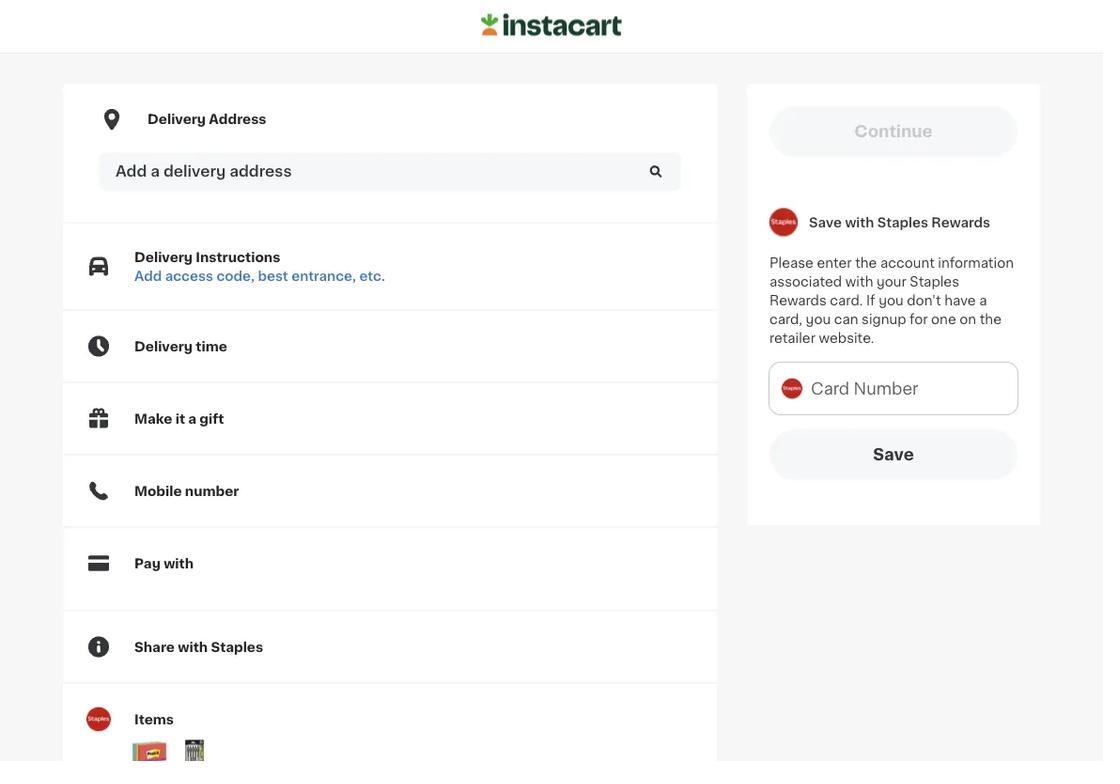 Task type: vqa. For each thing, say whether or not it's contained in the screenshot.
middle Staples
yes



Task type: describe. For each thing, give the bounding box(es) containing it.
add inside the delivery instructions add access code, best entrance, etc.
[[134, 269, 162, 282]]

post-it brand notes super sticky image
[[131, 740, 168, 761]]

pay with
[[134, 557, 194, 570]]

pilot g2 black ink ultra fine point gel pens image
[[176, 740, 213, 761]]

information
[[938, 257, 1014, 270]]

add a delivery address
[[116, 164, 292, 179]]

share with staples
[[134, 640, 263, 654]]

staples inside 'please enter the account information associated with your staples rewards card. if you don't have a card, you can signup for one on the retailer website.'
[[910, 276, 959, 289]]

items
[[134, 713, 174, 726]]

save with staples rewards
[[809, 216, 990, 229]]

website.
[[819, 332, 874, 345]]

code,
[[217, 269, 255, 282]]

access
[[165, 269, 213, 282]]

rewards inside 'please enter the account information associated with your staples rewards card. if you don't have a card, you can signup for one on the retailer website.'
[[770, 294, 827, 307]]

add a delivery address button
[[99, 153, 681, 190]]

card,
[[770, 313, 802, 326]]

gift
[[200, 412, 224, 425]]

staples for save with staples rewards
[[877, 216, 928, 229]]

on
[[960, 313, 976, 326]]

one
[[931, 313, 956, 326]]

please
[[770, 257, 814, 270]]

0 vertical spatial the
[[855, 257, 877, 270]]

associated
[[770, 276, 842, 289]]

Card Number text field
[[811, 363, 1018, 415]]

a inside button
[[151, 164, 160, 179]]

delivery address
[[148, 113, 266, 126]]

for
[[910, 313, 928, 326]]

your
[[877, 276, 907, 289]]

home image
[[481, 11, 622, 39]]

delivery
[[163, 164, 226, 179]]



Task type: locate. For each thing, give the bounding box(es) containing it.
1 horizontal spatial rewards
[[932, 216, 990, 229]]

save up enter
[[809, 216, 842, 229]]

1 vertical spatial staples
[[910, 276, 959, 289]]

address
[[209, 113, 266, 126]]

delivery for delivery address
[[148, 113, 206, 126]]

you left can
[[806, 313, 831, 326]]

delivery inside the delivery instructions add access code, best entrance, etc.
[[134, 251, 193, 264]]

0 horizontal spatial you
[[806, 313, 831, 326]]

1 vertical spatial the
[[980, 313, 1002, 326]]

save for save with staples rewards
[[809, 216, 842, 229]]

2 vertical spatial delivery
[[134, 340, 193, 353]]

1 vertical spatial delivery
[[134, 251, 193, 264]]

0 vertical spatial a
[[151, 164, 160, 179]]

can
[[834, 313, 858, 326]]

account
[[880, 257, 935, 270]]

save button
[[770, 430, 1018, 480]]

staples
[[877, 216, 928, 229], [910, 276, 959, 289], [211, 640, 263, 654]]

with for share with staples
[[178, 640, 208, 654]]

signup
[[862, 313, 906, 326]]

delivery left time
[[134, 340, 193, 353]]

mobile
[[134, 484, 182, 498]]

entrance,
[[291, 269, 356, 282]]

the right on
[[980, 313, 1002, 326]]

address
[[229, 164, 292, 179]]

make it a gift
[[134, 412, 224, 425]]

pay
[[134, 557, 161, 570]]

the
[[855, 257, 877, 270], [980, 313, 1002, 326]]

1 horizontal spatial a
[[188, 412, 196, 425]]

etc.
[[359, 269, 385, 282]]

delivery for delivery time
[[134, 340, 193, 353]]

1 vertical spatial you
[[806, 313, 831, 326]]

0 vertical spatial add
[[116, 164, 147, 179]]

staples up account
[[877, 216, 928, 229]]

1 horizontal spatial save
[[873, 447, 914, 463]]

add inside add a delivery address button
[[116, 164, 147, 179]]

rewards
[[932, 216, 990, 229], [770, 294, 827, 307]]

0 vertical spatial delivery
[[148, 113, 206, 126]]

add left delivery
[[116, 164, 147, 179]]

delivery
[[148, 113, 206, 126], [134, 251, 193, 264], [134, 340, 193, 353]]

retailer
[[770, 332, 816, 345]]

1 vertical spatial a
[[979, 294, 987, 307]]

save for save
[[873, 447, 914, 463]]

card.
[[830, 294, 863, 307]]

0 vertical spatial rewards
[[932, 216, 990, 229]]

you
[[879, 294, 904, 307], [806, 313, 831, 326]]

delivery for delivery instructions add access code, best entrance, etc.
[[134, 251, 193, 264]]

with up the if
[[845, 276, 873, 289]]

the up your
[[855, 257, 877, 270]]

delivery time
[[134, 340, 227, 353]]

best
[[258, 269, 288, 282]]

a right have
[[979, 294, 987, 307]]

rewards up the information
[[932, 216, 990, 229]]

0 vertical spatial staples
[[877, 216, 928, 229]]

0 vertical spatial save
[[809, 216, 842, 229]]

time
[[196, 340, 227, 353]]

with up enter
[[845, 216, 874, 229]]

0 horizontal spatial save
[[809, 216, 842, 229]]

0 horizontal spatial rewards
[[770, 294, 827, 307]]

staples up don't
[[910, 276, 959, 289]]

0 horizontal spatial a
[[151, 164, 160, 179]]

1 vertical spatial rewards
[[770, 294, 827, 307]]

have
[[945, 294, 976, 307]]

add left access
[[134, 269, 162, 282]]

1 horizontal spatial the
[[980, 313, 1002, 326]]

it
[[175, 412, 185, 425]]

0 horizontal spatial the
[[855, 257, 877, 270]]

add
[[116, 164, 147, 179], [134, 269, 162, 282]]

you down your
[[879, 294, 904, 307]]

save down card number text field
[[873, 447, 914, 463]]

number
[[185, 484, 239, 498]]

2 vertical spatial a
[[188, 412, 196, 425]]

please enter the account information associated with your staples rewards card. if you don't have a card, you can signup for one on the retailer website.
[[770, 257, 1017, 345]]

with inside 'please enter the account information associated with your staples rewards card. if you don't have a card, you can signup for one on the retailer website.'
[[845, 276, 873, 289]]

with right share
[[178, 640, 208, 654]]

with for save with staples rewards
[[845, 216, 874, 229]]

enter
[[817, 257, 852, 270]]

if
[[866, 294, 875, 307]]

2 vertical spatial staples
[[211, 640, 263, 654]]

with
[[845, 216, 874, 229], [845, 276, 873, 289], [164, 557, 194, 570], [178, 640, 208, 654]]

delivery up access
[[134, 251, 193, 264]]

a left delivery
[[151, 164, 160, 179]]

2 horizontal spatial a
[[979, 294, 987, 307]]

instructions
[[196, 251, 280, 264]]

save
[[809, 216, 842, 229], [873, 447, 914, 463]]

1 vertical spatial add
[[134, 269, 162, 282]]

delivery up delivery
[[148, 113, 206, 126]]

with right "pay" on the left of the page
[[164, 557, 194, 570]]

staples for share with staples
[[211, 640, 263, 654]]

delivery instructions add access code, best entrance, etc.
[[134, 251, 385, 282]]

mobile number
[[134, 484, 239, 498]]

1 horizontal spatial you
[[879, 294, 904, 307]]

1 vertical spatial save
[[873, 447, 914, 463]]

staples right share
[[211, 640, 263, 654]]

rewards down associated
[[770, 294, 827, 307]]

don't
[[907, 294, 941, 307]]

make
[[134, 412, 172, 425]]

a right it
[[188, 412, 196, 425]]

share
[[134, 640, 175, 654]]

a inside 'please enter the account information associated with your staples rewards card. if you don't have a card, you can signup for one on the retailer website.'
[[979, 294, 987, 307]]

with for pay with
[[164, 557, 194, 570]]

save inside 'button'
[[873, 447, 914, 463]]

a
[[151, 164, 160, 179], [979, 294, 987, 307], [188, 412, 196, 425]]

0 vertical spatial you
[[879, 294, 904, 307]]



